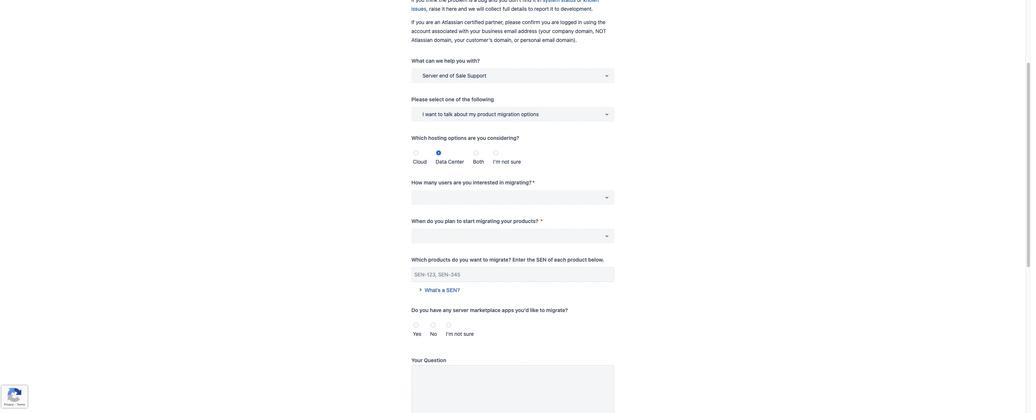 Task type: describe. For each thing, give the bounding box(es) containing it.
1 vertical spatial i'm
[[446, 331, 453, 337]]

confirm
[[522, 19, 540, 25]]

one
[[445, 96, 455, 103]]

known
[[583, 0, 599, 3]]

are right users
[[453, 179, 461, 186]]

when
[[411, 218, 426, 224]]

address
[[518, 28, 537, 34]]

which for which products do you want to migrate? enter the sen of each product below.
[[411, 257, 427, 263]]

like
[[530, 307, 539, 314]]

an
[[435, 19, 440, 25]]

details
[[511, 6, 527, 12]]

open image for which hosting options are you considering?
[[602, 110, 611, 119]]

if
[[411, 19, 415, 25]]

i want to talk about my product migration options
[[423, 111, 539, 117]]

option group for marketplace
[[411, 318, 614, 339]]

do you have any server marketplace apps you'd like to migrate?
[[411, 307, 568, 314]]

full
[[503, 6, 510, 12]]

what's
[[425, 287, 441, 293]]

select
[[429, 96, 444, 103]]

if you are an atlassian certified partner, please confirm you are logged in using the account associated with your business email address (your company domain, not atlassian domain, your customer's domain, or personal email domain).
[[411, 19, 606, 43]]

0 horizontal spatial not
[[454, 331, 462, 337]]

open image for when do you plan to start migrating your products?
[[602, 193, 611, 202]]

help
[[444, 58, 455, 64]]

, raise it here and we will collect full details to report it to development.
[[426, 6, 593, 12]]

marketplace
[[470, 307, 501, 314]]

with?
[[467, 58, 480, 64]]

about
[[454, 111, 468, 117]]

to left talk
[[438, 111, 443, 117]]

certified
[[464, 19, 484, 25]]

personal
[[521, 37, 541, 43]]

you left "plan"
[[435, 218, 444, 224]]

0 horizontal spatial in
[[499, 179, 504, 186]]

your question
[[411, 357, 446, 364]]

1 horizontal spatial i'm
[[493, 159, 500, 165]]

0 vertical spatial product
[[478, 111, 496, 117]]

issues
[[411, 6, 426, 12]]

1 vertical spatial want
[[470, 257, 482, 263]]

or
[[514, 37, 519, 43]]

the inside if you are an atlassian certified partner, please confirm you are logged in using the account associated with your business email address (your company domain, not atlassian domain, your customer's domain, or personal email domain).
[[598, 19, 606, 25]]

interested
[[473, 179, 498, 186]]

many
[[424, 179, 437, 186]]

to right "plan"
[[457, 218, 462, 224]]

not
[[596, 28, 606, 34]]

a
[[442, 287, 445, 293]]

known issues
[[411, 0, 599, 12]]

1 horizontal spatial domain,
[[494, 37, 513, 43]]

i
[[423, 111, 424, 117]]

company
[[552, 28, 574, 34]]

0 horizontal spatial domain,
[[434, 37, 453, 43]]

when do you plan to start migrating your products? *
[[411, 218, 543, 224]]

1 horizontal spatial your
[[470, 28, 481, 34]]

development.
[[561, 6, 593, 12]]

1 vertical spatial email
[[542, 37, 555, 43]]

you right if
[[416, 19, 424, 25]]

2 vertical spatial of
[[548, 257, 553, 263]]

apps
[[502, 307, 514, 314]]

1 vertical spatial sure
[[464, 331, 474, 337]]

you right help at the top left
[[456, 58, 465, 64]]

do
[[411, 307, 418, 314]]

logged
[[560, 19, 577, 25]]

server
[[453, 307, 469, 314]]

1 horizontal spatial of
[[456, 96, 461, 103]]

my
[[469, 111, 476, 117]]

0 vertical spatial of
[[450, 72, 454, 79]]

1 horizontal spatial i'm not sure
[[493, 159, 521, 165]]

1 vertical spatial i'm not sure
[[446, 331, 474, 337]]

yes
[[413, 331, 421, 337]]

2 open image from the top
[[602, 232, 611, 241]]

please
[[411, 96, 428, 103]]

will
[[477, 6, 484, 12]]

migrating
[[476, 218, 500, 224]]

0 vertical spatial email
[[504, 28, 517, 34]]

to up "which products do you want to migrate? enter the sen of each product below." text field
[[483, 257, 488, 263]]

data center
[[436, 159, 464, 165]]

associated
[[432, 28, 457, 34]]

enter
[[512, 257, 526, 263]]

sale
[[456, 72, 466, 79]]

domain).
[[556, 37, 577, 43]]

1 vertical spatial the
[[462, 96, 470, 103]]

products
[[428, 257, 451, 263]]

0 vertical spatial sure
[[511, 159, 521, 165]]

users
[[439, 179, 452, 186]]

below.
[[588, 257, 604, 263]]

center
[[448, 159, 464, 165]]

to left report
[[528, 6, 533, 12]]

data
[[436, 159, 447, 165]]

start
[[463, 218, 475, 224]]

0 horizontal spatial atlassian
[[411, 37, 433, 43]]



Task type: locate. For each thing, give the bounding box(es) containing it.
here
[[446, 6, 457, 12]]

email down please
[[504, 28, 517, 34]]

1 horizontal spatial atlassian
[[442, 19, 463, 25]]

product
[[478, 111, 496, 117], [567, 257, 587, 263]]

report
[[534, 6, 549, 12]]

2 which from the top
[[411, 257, 427, 263]]

0 horizontal spatial *
[[532, 179, 535, 186]]

customer's
[[466, 37, 493, 43]]

sure up migrating?
[[511, 159, 521, 165]]

email
[[504, 28, 517, 34], [542, 37, 555, 43]]

1 vertical spatial atlassian
[[411, 37, 433, 43]]

cloud
[[413, 159, 427, 165]]

want
[[425, 111, 437, 117], [470, 257, 482, 263]]

you right the do
[[420, 307, 429, 314]]

raise
[[429, 6, 441, 12]]

0 horizontal spatial options
[[448, 135, 467, 141]]

1 horizontal spatial want
[[470, 257, 482, 263]]

you left interested
[[463, 179, 472, 186]]

what
[[411, 58, 424, 64]]

sure
[[511, 159, 521, 165], [464, 331, 474, 337]]

of
[[450, 72, 454, 79], [456, 96, 461, 103], [548, 257, 553, 263]]

open image
[[602, 71, 611, 80], [602, 232, 611, 241]]

the up about on the top of page
[[462, 96, 470, 103]]

0 horizontal spatial want
[[425, 111, 437, 117]]

option group down considering?
[[411, 146, 614, 166]]

you'd
[[515, 307, 529, 314]]

1 vertical spatial *
[[540, 218, 543, 224]]

sure down server
[[464, 331, 474, 337]]

you left considering?
[[477, 135, 486, 141]]

in
[[578, 19, 582, 25], [499, 179, 504, 186]]

sen?
[[446, 287, 460, 293]]

want right i
[[425, 111, 437, 117]]

options right the hosting
[[448, 135, 467, 141]]

which left the hosting
[[411, 135, 427, 141]]

2 option group from the top
[[411, 318, 614, 339]]

what's a sen?
[[425, 287, 460, 293]]

0 vertical spatial option group
[[411, 146, 614, 166]]

both
[[473, 159, 484, 165]]

it left here
[[442, 6, 445, 12]]

Which products do you want to migrate? Enter the SEN of each product below.  text field
[[411, 267, 614, 282]]

of right one
[[456, 96, 461, 103]]

options
[[521, 111, 539, 117], [448, 135, 467, 141]]

following
[[472, 96, 494, 103]]

plan
[[445, 218, 455, 224]]

0 horizontal spatial sure
[[464, 331, 474, 337]]

how many users are you interested in migrating? *
[[411, 179, 535, 186]]

not down considering?
[[502, 159, 509, 165]]

and
[[458, 6, 467, 12]]

1 horizontal spatial email
[[542, 37, 555, 43]]

1 vertical spatial which
[[411, 257, 427, 263]]

server end of sale support
[[423, 72, 486, 79]]

1 vertical spatial in
[[499, 179, 504, 186]]

0 vertical spatial want
[[425, 111, 437, 117]]

2 vertical spatial your
[[501, 218, 512, 224]]

any
[[443, 307, 452, 314]]

1 horizontal spatial product
[[567, 257, 587, 263]]

2 horizontal spatial the
[[598, 19, 606, 25]]

open image
[[602, 110, 611, 119], [602, 193, 611, 202]]

product right my
[[478, 111, 496, 117]]

which for which hosting options are you considering?
[[411, 135, 427, 141]]

1 open image from the top
[[602, 71, 611, 80]]

your down the with at the top left of the page
[[454, 37, 465, 43]]

0 horizontal spatial your
[[454, 37, 465, 43]]

hosting
[[428, 135, 447, 141]]

0 horizontal spatial do
[[427, 218, 433, 224]]

1 horizontal spatial the
[[527, 257, 535, 263]]

0 horizontal spatial i'm not sure
[[446, 331, 474, 337]]

option group
[[411, 146, 614, 166], [411, 318, 614, 339]]

0 horizontal spatial i'm
[[446, 331, 453, 337]]

do right when
[[427, 218, 433, 224]]

in right interested
[[499, 179, 504, 186]]

0 horizontal spatial product
[[478, 111, 496, 117]]

we left will on the top of page
[[468, 6, 475, 12]]

0 vertical spatial migrate?
[[489, 257, 511, 263]]

partner,
[[485, 19, 504, 25]]

are
[[426, 19, 433, 25], [552, 19, 559, 25], [468, 135, 476, 141], [453, 179, 461, 186]]

1 open image from the top
[[602, 110, 611, 119]]

0 vertical spatial open image
[[602, 71, 611, 80]]

option group for considering?
[[411, 146, 614, 166]]

0 horizontal spatial we
[[436, 58, 443, 64]]

question
[[424, 357, 446, 364]]

server
[[423, 72, 438, 79]]

1 horizontal spatial not
[[502, 159, 509, 165]]

do right products
[[452, 257, 458, 263]]

option group down apps
[[411, 318, 614, 339]]

the up not on the right of page
[[598, 19, 606, 25]]

sen
[[536, 257, 547, 263]]

0 horizontal spatial email
[[504, 28, 517, 34]]

collect
[[486, 6, 501, 12]]

options right migration
[[521, 111, 539, 117]]

are up company
[[552, 19, 559, 25]]

0 vertical spatial in
[[578, 19, 582, 25]]

0 vertical spatial not
[[502, 159, 509, 165]]

* right products?
[[540, 218, 543, 224]]

0 vertical spatial your
[[470, 28, 481, 34]]

2 horizontal spatial domain,
[[575, 28, 594, 34]]

i'm right both
[[493, 159, 500, 165]]

considering?
[[487, 135, 519, 141]]

which products do you want to migrate? enter the sen of each product below.
[[411, 257, 604, 263]]

2 horizontal spatial your
[[501, 218, 512, 224]]

product right each
[[567, 257, 587, 263]]

with
[[459, 28, 469, 34]]

domain, left or
[[494, 37, 513, 43]]

which
[[411, 135, 427, 141], [411, 257, 427, 263]]

are down my
[[468, 135, 476, 141]]

1 vertical spatial options
[[448, 135, 467, 141]]

you up (your
[[542, 19, 550, 25]]

it right report
[[550, 6, 553, 12]]

1 it from the left
[[442, 6, 445, 12]]

are left an
[[426, 19, 433, 25]]

the left sen
[[527, 257, 535, 263]]

i'm right no
[[446, 331, 453, 337]]

please
[[505, 19, 521, 25]]

talk
[[444, 111, 453, 117]]

1 which from the top
[[411, 135, 427, 141]]

0 horizontal spatial it
[[442, 6, 445, 12]]

business
[[482, 28, 503, 34]]

i'm not sure
[[493, 159, 521, 165], [446, 331, 474, 337]]

1 vertical spatial option group
[[411, 318, 614, 339]]

1 vertical spatial we
[[436, 58, 443, 64]]

1 horizontal spatial in
[[578, 19, 582, 25]]

to right report
[[555, 6, 559, 12]]

support
[[467, 72, 486, 79]]

1 horizontal spatial migrate?
[[546, 307, 568, 314]]

1 vertical spatial of
[[456, 96, 461, 103]]

email down (your
[[542, 37, 555, 43]]

1 vertical spatial migrate?
[[546, 307, 568, 314]]

0 vertical spatial do
[[427, 218, 433, 224]]

not
[[502, 159, 509, 165], [454, 331, 462, 337]]

you right products
[[459, 257, 468, 263]]

0 vertical spatial atlassian
[[442, 19, 463, 25]]

products?
[[513, 218, 538, 224]]

each
[[554, 257, 566, 263]]

(your
[[538, 28, 551, 34]]

of right sen
[[548, 257, 553, 263]]

* right migrating?
[[532, 179, 535, 186]]

i'm not sure up migrating?
[[493, 159, 521, 165]]

1 vertical spatial open image
[[602, 193, 611, 202]]

i'm not sure down server
[[446, 331, 474, 337]]

migrate? right 'like'
[[546, 307, 568, 314]]

0 vertical spatial we
[[468, 6, 475, 12]]

1 horizontal spatial options
[[521, 111, 539, 117]]

1 option group from the top
[[411, 146, 614, 166]]

what can we help you with?
[[411, 58, 480, 64]]

have
[[430, 307, 442, 314]]

which left products
[[411, 257, 427, 263]]

0 horizontal spatial of
[[450, 72, 454, 79]]

the
[[598, 19, 606, 25], [462, 96, 470, 103], [527, 257, 535, 263]]

atlassian
[[442, 19, 463, 25], [411, 37, 433, 43]]

2 horizontal spatial of
[[548, 257, 553, 263]]

0 vertical spatial *
[[532, 179, 535, 186]]

option group containing yes
[[411, 318, 614, 339]]

in inside if you are an atlassian certified partner, please confirm you are logged in using the account associated with your business email address (your company domain, not atlassian domain, your customer's domain, or personal email domain).
[[578, 19, 582, 25]]

we right can
[[436, 58, 443, 64]]

1 horizontal spatial we
[[468, 6, 475, 12]]

please select one of the following
[[411, 96, 494, 103]]

0 horizontal spatial migrate?
[[489, 257, 511, 263]]

your
[[470, 28, 481, 34], [454, 37, 465, 43], [501, 218, 512, 224]]

,
[[426, 6, 428, 12]]

in left using
[[578, 19, 582, 25]]

1 vertical spatial open image
[[602, 232, 611, 241]]

using
[[584, 19, 597, 25]]

0 vertical spatial i'm not sure
[[493, 159, 521, 165]]

migrating?
[[505, 179, 532, 186]]

None radio
[[413, 150, 418, 156], [413, 323, 418, 328], [431, 323, 436, 328], [446, 323, 451, 328], [413, 150, 418, 156], [413, 323, 418, 328], [431, 323, 436, 328], [446, 323, 451, 328]]

to right 'like'
[[540, 307, 545, 314]]

no
[[430, 331, 437, 337]]

which hosting options are you considering?
[[411, 135, 519, 141]]

can
[[426, 58, 435, 64]]

not down server
[[454, 331, 462, 337]]

your down certified
[[470, 28, 481, 34]]

0 vertical spatial i'm
[[493, 159, 500, 165]]

1 vertical spatial product
[[567, 257, 587, 263]]

option group containing cloud
[[411, 146, 614, 166]]

want right products
[[470, 257, 482, 263]]

1 horizontal spatial it
[[550, 6, 553, 12]]

end
[[439, 72, 448, 79]]

0 vertical spatial open image
[[602, 110, 611, 119]]

2 it from the left
[[550, 6, 553, 12]]

1 horizontal spatial sure
[[511, 159, 521, 165]]

your
[[411, 357, 423, 364]]

2 open image from the top
[[602, 193, 611, 202]]

1 vertical spatial do
[[452, 257, 458, 263]]

Your Question text field
[[411, 366, 614, 413]]

how
[[411, 179, 422, 186]]

1 vertical spatial your
[[454, 37, 465, 43]]

we
[[468, 6, 475, 12], [436, 58, 443, 64]]

domain, down using
[[575, 28, 594, 34]]

0 horizontal spatial the
[[462, 96, 470, 103]]

2 vertical spatial the
[[527, 257, 535, 263]]

None radio
[[436, 150, 441, 156], [473, 150, 479, 156], [493, 150, 499, 156], [436, 150, 441, 156], [473, 150, 479, 156], [493, 150, 499, 156]]

atlassian down "account"
[[411, 37, 433, 43]]

0 vertical spatial options
[[521, 111, 539, 117]]

what's a sen? button
[[411, 279, 464, 298]]

your right the "migrating"
[[501, 218, 512, 224]]

1 horizontal spatial do
[[452, 257, 458, 263]]

1 vertical spatial not
[[454, 331, 462, 337]]

atlassian up associated on the top left
[[442, 19, 463, 25]]

1 horizontal spatial *
[[540, 218, 543, 224]]

account
[[411, 28, 431, 34]]

do
[[427, 218, 433, 224], [452, 257, 458, 263]]

*
[[532, 179, 535, 186], [540, 218, 543, 224]]

known issues link
[[411, 0, 599, 12]]

domain, down associated on the top left
[[434, 37, 453, 43]]

migration
[[498, 111, 520, 117]]

you
[[416, 19, 424, 25], [542, 19, 550, 25], [456, 58, 465, 64], [477, 135, 486, 141], [463, 179, 472, 186], [435, 218, 444, 224], [459, 257, 468, 263], [420, 307, 429, 314]]

0 vertical spatial the
[[598, 19, 606, 25]]

0 vertical spatial which
[[411, 135, 427, 141]]

of right end
[[450, 72, 454, 79]]

migrate? left 'enter'
[[489, 257, 511, 263]]



Task type: vqa. For each thing, say whether or not it's contained in the screenshot.
START
yes



